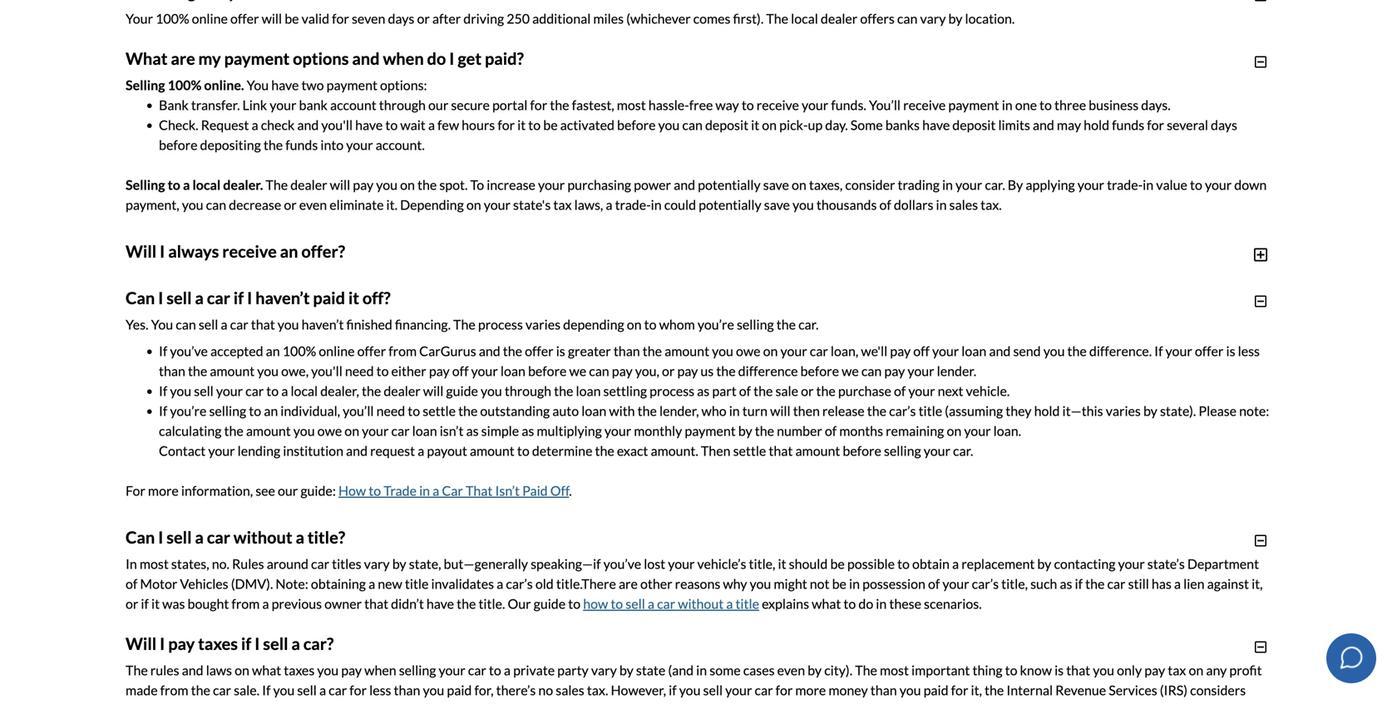 Task type: describe. For each thing, give the bounding box(es) containing it.
from inside if you've accepted an 100% online offer from cargurus and the offer is greater than the amount you owe on your car loan, we'll pay off your loan and send you the difference. if your offer is less than the amount you owe, you'll need to either pay off your loan before we can pay you, or pay us the difference before we can pay your lender. if you sell your car to a local dealer, the dealer will guide you through the loan settling process as part of the sale or the purchase of your next vehicle. if you're selling to an individual, you'll need to settle the outstanding auto loan with the lender, who in turn will then release the car's title (assuming they hold it—this varies by state). please note: calculating the amount you owe on your car loan isn't as simple as multiplying your monthly payment by the number of months remaining on your loan. contact your lending institution and request a payout amount to determine the exact amount. then settle that amount before selling your car.
[[389, 343, 417, 359]]

part
[[712, 383, 737, 399]]

in inside in most states, no. rules around car titles vary by state, but—generally speaking—if you've lost your vehicle's title, it should be possible to obtain a replacement by contacting your state's department of motor vehicles (dmv). note: obtaining a new title invalidates a car's old title.there are other reasons why you might not be in possession of your car's title, such as if the car still has a lien against it, or if it was bought from a previous owner that didn't have the title. our guide to
[[850, 576, 860, 592]]

(assuming
[[945, 403, 1004, 419]]

2 horizontal spatial receive
[[904, 97, 946, 113]]

your up whom
[[657, 296, 684, 313]]

you down "selling to a local dealer."
[[182, 197, 203, 213]]

depending
[[563, 316, 625, 333]]

contact
[[159, 443, 206, 459]]

car left 'titles' at left
[[311, 556, 330, 572]]

0 horizontal spatial you
[[151, 316, 173, 333]]

1 vertical spatial haven't
[[302, 316, 344, 333]]

it, inside in most states, no. rules around car titles vary by state, but—generally speaking—if you've lost your vehicle's title, it should be possible to obtain a replacement by contacting your state's department of motor vehicles (dmv). note: obtaining a new title invalidates a car's old title.there are other reasons why you might not be in possession of your car's title, such as if the car still has a lien against it, or if it was bought from a previous owner that didn't have the title. our guide to
[[1252, 576, 1263, 592]]

title?
[[308, 528, 345, 548]]

0 vertical spatial state
[[636, 663, 666, 679]]

0 horizontal spatial trade-
[[615, 197, 651, 213]]

in inside selling 100% online. you have two payment options: bank transfer. link your bank account through our secure portal for the fastest, most hassle-free way to receive your funds. you'll receive payment in one to three business days. check. request a check and you'll have to wait a few hours for it to be activated before you can deposit it on pick-up day. some banks have deposit limits and may hold funds for several days before depositing the funds into your account.
[[1002, 97, 1013, 113]]

varies inside if you've accepted an 100% online offer from cargurus and the offer is greater than the amount you owe on your car loan, we'll pay off your loan and send you the difference. if your offer is less than the amount you owe, you'll need to either pay off your loan before we can pay you, or pay us the difference before we can pay your lender. if you sell your car to a local dealer, the dealer will guide you through the loan settling process as part of the sale or the purchase of your next vehicle. if you're selling to an individual, you'll need to settle the outstanding auto loan with the lender, who in turn will then release the car's title (assuming they hold it—this varies by state). please note: calculating the amount you owe on your car loan isn't as simple as multiplying your monthly payment by the number of months remaining on your loan. contact your lending institution and request a payout amount to determine the exact amount. then settle that amount before selling your car.
[[1106, 403, 1141, 419]]

a up title. at the bottom left of page
[[497, 576, 504, 592]]

for down 'days.'
[[1148, 117, 1165, 133]]

car up 'report'
[[329, 683, 347, 699]]

1 we from the left
[[570, 363, 587, 379]]

1 horizontal spatial title,
[[1002, 576, 1028, 592]]

be right should
[[831, 556, 845, 572]]

a down (dmv).
[[262, 596, 269, 612]]

without for title
[[678, 596, 724, 612]]

title inside if you've accepted an 100% online offer from cargurus and the offer is greater than the amount you owe on your car loan, we'll pay off your loan and send you the difference. if your offer is less than the amount you owe, you'll need to either pay off your loan before we can pay you, or pay us the difference before we can pay your lender. if you sell your car to a local dealer, the dealer will guide you through the loan settling process as part of the sale or the purchase of your next vehicle. if you're selling to an individual, you'll need to settle the outstanding auto loan with the lender, who in turn will then release the car's title (assuming they hold it—this varies by state). please note: calculating the amount you owe on your car loan isn't as simple as multiplying your monthly payment by the number of months remaining on your loan. contact your lending institution and request a payout amount to determine the exact amount. then settle that amount before selling your car.
[[919, 403, 943, 419]]

your down calculating
[[208, 443, 235, 459]]

of up the accepted
[[263, 296, 274, 313]]

2 horizontal spatial paid
[[924, 683, 949, 699]]

vehicle.
[[966, 383, 1010, 399]]

through inside if you've accepted an 100% online offer from cargurus and the offer is greater than the amount you owe on your car loan, we'll pay off your loan and send you the difference. if your offer is less than the amount you owe, you'll need to either pay off your loan before we can pay you, or pay us the difference before we can pay your lender. if you sell your car to a local dealer, the dealer will guide you through the loan settling process as part of the sale or the purchase of your next vehicle. if you're selling to an individual, you'll need to settle the outstanding auto loan with the lender, who in turn will then release the car's title (assuming they hold it—this varies by state). please note: calculating the amount you owe on your car loan isn't as simple as multiplying your monthly payment by the number of months remaining on your loan. contact your lending institution and request a payout amount to determine the exact amount. then settle that amount before selling your car.
[[505, 383, 552, 399]]

it left was
[[151, 596, 160, 612]]

0 vertical spatial information,
[[181, 483, 253, 499]]

your left the down
[[1206, 177, 1232, 193]]

why
[[723, 576, 748, 592]]

valid
[[302, 10, 330, 26]]

replacement
[[962, 556, 1035, 572]]

that down made
[[126, 702, 150, 705]]

some
[[851, 117, 883, 133]]

you right sale.
[[273, 683, 295, 699]]

pick-
[[780, 117, 808, 133]]

1 vertical spatial into
[[213, 296, 237, 313]]

your down the (assuming
[[965, 423, 991, 439]]

of down obtain
[[929, 576, 940, 592]]

1 vertical spatial our
[[278, 483, 298, 499]]

0 horizontal spatial days
[[388, 10, 415, 26]]

you up "it."
[[376, 177, 398, 193]]

on down list at top
[[627, 316, 642, 333]]

services
[[1109, 683, 1158, 699]]

my
[[198, 48, 221, 68]]

for down important
[[952, 683, 969, 699]]

a down link
[[252, 117, 258, 133]]

through inside selling 100% online. you have two payment options: bank transfer. link your bank account through our secure portal for the fastest, most hassle-free way to receive your funds. you'll receive payment in one to three business days. check. request a check and you'll have to wait a few hours for it to be activated before you can deposit it on pick-up day. some banks have deposit limits and may hold funds for several days before depositing the funds into your account.
[[379, 97, 426, 113]]

in right trade in the left bottom of the page
[[419, 483, 430, 499]]

car
[[442, 483, 463, 499]]

considers
[[1191, 683, 1247, 699]]

they
[[1006, 403, 1032, 419]]

on up difference in the right of the page
[[763, 343, 778, 359]]

accepted
[[211, 343, 263, 359]]

you,
[[635, 363, 660, 379]]

always
[[168, 242, 219, 262]]

0 horizontal spatial off
[[452, 363, 469, 379]]

possession
[[863, 576, 926, 592]]

0 horizontal spatial are
[[171, 48, 195, 68]]

by
[[1008, 177, 1024, 193]]

the up lending
[[224, 423, 244, 439]]

on up "depending"
[[400, 177, 415, 193]]

if down contacting on the bottom of page
[[1075, 576, 1083, 592]]

sell down always
[[167, 288, 192, 308]]

1 vertical spatial local
[[193, 177, 221, 193]]

not
[[810, 576, 830, 592]]

funds.
[[831, 97, 867, 113]]

yes. you can sell a car that you haven't finished financing. the process varies depending on to whom you're selling the car.
[[126, 316, 819, 333]]

no
[[539, 683, 553, 699]]

to inside the dealer will pay you on the spot. to increase your purchasing power and potentially save on taxes, consider trading in your car. by applying your trade-in value to your down payment, you can decrease or even eliminate it. depending on your state's tax laws, a trade-in could potentially save you thousands of dollars in sales tax.
[[1191, 177, 1203, 193]]

1 vertical spatial owe
[[318, 423, 342, 439]]

owe,
[[281, 363, 309, 379]]

hold inside selling 100% online. you have two payment options: bank transfer. link your bank account through our secure portal for the fastest, most hassle-free way to receive your funds. you'll receive payment in one to three business days. check. request a check and you'll have to wait a few hours for it to be activated before you can deposit it on pick-up day. some banks have deposit limits and may hold funds for several days before depositing the funds into your account.
[[1084, 117, 1110, 133]]

will down either
[[423, 383, 444, 399]]

on down to
[[467, 197, 481, 213]]

finished
[[347, 316, 393, 333]]

0 horizontal spatial more
[[148, 483, 179, 499]]

0 vertical spatial dealer
[[821, 10, 858, 26]]

or inside in most states, no. rules around car titles vary by state, but—generally speaking—if you've lost your vehicle's title, it should be possible to obtain a replacement by contacting your state's department of motor vehicles (dmv). note: obtaining a new title invalidates a car's old title.there are other reasons why you might not be in possession of your car's title, such as if the car still has a lien against it, or if it was bought from a previous owner that didn't have the title. our guide to
[[126, 596, 138, 612]]

car up gain,
[[213, 683, 231, 699]]

2 horizontal spatial more
[[962, 702, 993, 705]]

send
[[1014, 343, 1041, 359]]

1 horizontal spatial settle
[[733, 443, 767, 459]]

tax. inside will i pay taxes if i sell a car? the rules and laws on what taxes you pay when selling your car to a private party vary by state (and in some cases even by city). the most important thing to know is that you only pay tax on any profit made from the car sale. if you sell a car for less than you paid for, there's no sales tax. however, if you sell your car for more money than you paid for it, the internal revenue services (irs) considers that a capital gain, and you'll need to report it when you file your federal and state income taxes. only then will you know if you owe any taxes. for more information, read out full guide:
[[587, 683, 609, 699]]

a left car
[[433, 483, 440, 499]]

most inside selling 100% online. you have two payment options: bank transfer. link your bank account through our secure portal for the fastest, most hassle-free way to receive your funds. you'll receive payment in one to three business days. check. request a check and you'll have to wait a few hours for it to be activated before you can deposit it on pick-up day. some banks have deposit limits and may hold funds for several days before depositing the funds into your account.
[[617, 97, 646, 113]]

1 vertical spatial more
[[796, 683, 826, 699]]

banks
[[886, 117, 920, 133]]

request
[[201, 117, 249, 133]]

other
[[641, 576, 673, 592]]

0 vertical spatial owe
[[736, 343, 761, 359]]

portal
[[493, 97, 528, 113]]

car left loan,
[[810, 343, 829, 359]]

of right purchase
[[894, 383, 906, 399]]

sell inside if you've accepted an 100% online offer from cargurus and the offer is greater than the amount you owe on your car loan, we'll pay off your loan and send you the difference. if your offer is less than the amount you owe, you'll need to either pay off your loan before we can pay you, or pay us the difference before we can pay your lender. if you sell your car to a local dealer, the dealer will guide you through the loan settling process as part of the sale or the purchase of your next vehicle. if you're selling to an individual, you'll need to settle the outstanding auto loan with the lender, who in turn will then release the car's title (assuming they hold it—this varies by state). please note: calculating the amount you owe on your car loan isn't as simple as multiplying your monthly payment by the number of months remaining on your loan. contact your lending institution and request a payout amount to determine the exact amount. then settle that amount before selling your car.
[[194, 383, 214, 399]]

payment up account
[[327, 77, 378, 93]]

previous
[[272, 596, 322, 612]]

on up sale.
[[235, 663, 250, 679]]

money
[[829, 683, 868, 699]]

1 horizontal spatial with
[[792, 296, 818, 313]]

purchasing
[[568, 177, 632, 193]]

0 vertical spatial off
[[914, 343, 930, 359]]

your down some
[[726, 683, 752, 699]]

i left always
[[160, 242, 165, 262]]

our inside selling 100% online. you have two payment options: bank transfer. link your bank account through our secure portal for the fastest, most hassle-free way to receive your funds. you'll receive payment in one to three business days. check. request a check and you'll have to wait a few hours for it to be activated before you can deposit it on pick-up day. some banks have deposit limits and may hold funds for several days before depositing the funds into your account.
[[429, 97, 449, 113]]

0 horizontal spatial get
[[458, 48, 482, 68]]

additional
[[533, 10, 591, 26]]

a down always
[[195, 288, 204, 308]]

car down will i always receive an offer?
[[207, 288, 230, 308]]

however,
[[611, 683, 666, 699]]

0 horizontal spatial car.
[[799, 316, 819, 333]]

0 vertical spatial potentially
[[698, 177, 761, 193]]

process inside if you've accepted an 100% online offer from cargurus and the offer is greater than the amount you owe on your car loan, we'll pay off your loan and send you the difference. if your offer is less than the amount you owe, you'll need to either pay off your loan before we can pay you, or pay us the difference before we can pay your lender. if you sell your car to a local dealer, the dealer will guide you through the loan settling process as part of the sale or the purchase of your next vehicle. if you're selling to an individual, you'll need to settle the outstanding auto loan with the lender, who in turn will then release the car's title (assuming they hold it—this varies by state). please note: calculating the amount you owe on your car loan isn't as simple as multiplying your monthly payment by the number of months remaining on your loan. contact your lending institution and request a payout amount to determine the exact amount. then settle that amount before selling your car.
[[650, 383, 695, 399]]

lender.
[[937, 363, 977, 379]]

day.
[[826, 117, 848, 133]]

before down hassle-
[[617, 117, 656, 133]]

you down money
[[829, 702, 851, 705]]

0 vertical spatial know
[[1021, 663, 1053, 679]]

institution
[[283, 443, 344, 459]]

0 vertical spatial any
[[239, 296, 260, 313]]

then inside will i pay taxes if i sell a car? the rules and laws on what taxes you pay when selling your car to a private party vary by state (and in some cases even by city). the most important thing to know is that you only pay tax on any profit made from the car sale. if you sell a car for less than you paid for, there's no sales tax. however, if you sell your car for more money than you paid for it, the internal revenue services (irs) considers that a capital gain, and you'll need to report it when you file your federal and state income taxes. only then will you know if you owe any taxes. for more information, read out full guide:
[[708, 702, 735, 705]]

the up release
[[817, 383, 836, 399]]

0 vertical spatial for
[[126, 483, 145, 499]]

the up calculating
[[188, 363, 207, 379]]

and left the request
[[346, 443, 368, 459]]

car. inside if you've accepted an 100% online offer from cargurus and the offer is greater than the amount you owe on your car loan, we'll pay off your loan and send you the difference. if your offer is less than the amount you owe, you'll need to either pay off your loan before we can pay you, or pay us the difference before we can pay your lender. if you sell your car to a local dealer, the dealer will guide you through the loan settling process as part of the sale or the purchase of your next vehicle. if you're selling to an individual, you'll need to settle the outstanding auto loan with the lender, who in turn will then release the car's title (assuming they hold it—this varies by state). please note: calculating the amount you owe on your car loan isn't as simple as multiplying your monthly payment by the number of months remaining on your loan. contact your lending institution and request a payout amount to determine the exact amount. then settle that amount before selling your car.
[[954, 443, 974, 459]]

your up scenarios.
[[943, 576, 970, 592]]

wait
[[400, 117, 426, 133]]

please
[[1199, 403, 1237, 419]]

2 vertical spatial when
[[388, 702, 420, 705]]

release
[[823, 403, 865, 419]]

car down 'other'
[[657, 596, 676, 612]]

0 horizontal spatial car's
[[506, 576, 533, 592]]

check.
[[159, 117, 198, 133]]

100% for selling
[[168, 77, 202, 93]]

possible
[[848, 556, 895, 572]]

for left money
[[776, 683, 793, 699]]

multiplying
[[537, 423, 602, 439]]

before down 'check.' in the top of the page
[[159, 137, 198, 153]]

individual,
[[281, 403, 340, 419]]

offer down finished
[[357, 343, 386, 359]]

1 vertical spatial funds
[[286, 137, 318, 153]]

and up finished
[[375, 296, 396, 313]]

a right has
[[1175, 576, 1182, 592]]

a left car? at the bottom of page
[[292, 634, 300, 654]]

0 vertical spatial haven't
[[256, 288, 310, 308]]

you right send
[[1044, 343, 1065, 359]]

it—this
[[1063, 403, 1104, 419]]

state's
[[1148, 556, 1185, 572]]

it down portal
[[518, 117, 526, 133]]

vehicles
[[180, 576, 228, 592]]

1 horizontal spatial need
[[345, 363, 374, 379]]

will inside will i pay taxes if i sell a car? the rules and laws on what taxes you pay when selling your car to a private party vary by state (and in some cases even by city). the most important thing to know is that you only pay tax on any profit made from the car sale. if you sell a car for less than you paid for, there's no sales tax. however, if you sell your car for more money than you paid for it, the internal revenue services (irs) considers that a capital gain, and you'll need to report it when you file your federal and state income taxes. only then will you know if you owe any taxes. for more information, read out full guide:
[[737, 702, 758, 705]]

0 horizontal spatial state
[[564, 702, 594, 705]]

of inside the dealer will pay you on the spot. to increase your purchasing power and potentially save on taxes, consider trading in your car. by applying your trade-in value to your down payment, you can decrease or even eliminate it. depending on your state's tax laws, a trade-in could potentially save you thousands of dollars in sales tax.
[[880, 197, 892, 213]]

title inside in most states, no. rules around car titles vary by state, but—generally speaking—if you've lost your vehicle's title, it should be possible to obtain a replacement by contacting your state's department of motor vehicles (dmv). note: obtaining a new title invalidates a car's old title.there are other reasons why you might not be in possession of your car's title, such as if the car still has a lien against it, or if it was bought from a previous owner that didn't have the title. our guide to
[[405, 576, 429, 592]]

0 vertical spatial process
[[478, 316, 523, 333]]

0 horizontal spatial is
[[556, 343, 566, 359]]

0 horizontal spatial know
[[784, 702, 816, 705]]

turn
[[743, 403, 768, 419]]

by left location.
[[949, 10, 963, 26]]

loan up the auto
[[576, 383, 601, 399]]

are inside in most states, no. rules around car titles vary by state, but—generally speaking—if you've lost your vehicle's title, it should be possible to obtain a replacement by contacting your state's department of motor vehicles (dmv). note: obtaining a new title invalidates a car's old title.there are other reasons why you might not be in possession of your car's title, such as if the car still has a lien against it, or if it was bought from a previous owner that didn't have the title. our guide to
[[619, 576, 638, 592]]

the down the privately
[[777, 316, 796, 333]]

0 vertical spatial funds
[[1113, 117, 1145, 133]]

you've inside if you've accepted an 100% online offer from cargurus and the offer is greater than the amount you owe on your car loan, we'll pay off your loan and send you the difference. if your offer is less than the amount you owe, you'll need to either pay off your loan before we can pay you, or pay us the difference before we can pay your lender. if you sell your car to a local dealer, the dealer will guide you through the loan settling process as part of the sale or the purchase of your next vehicle. if you're selling to an individual, you'll need to settle the outstanding auto loan with the lender, who in turn will then release the car's title (assuming they hold it—this varies by state). please note: calculating the amount you owe on your car loan isn't as simple as multiplying your monthly payment by the number of months remaining on your loan. contact your lending institution and request a payout amount to determine the exact amount. then settle that amount before selling your car.
[[170, 343, 208, 359]]

you're
[[399, 296, 436, 313]]

will i pay taxes if i sell a car? the rules and laws on what taxes you pay when selling your car to a private party vary by state (and in some cases even by city). the most important thing to know is that you only pay tax on any profit made from the car sale. if you sell a car for less than you paid for, there's no sales tax. however, if you sell your car for more money than you paid for it, the internal revenue services (irs) considers that a capital gain, and you'll need to report it when you file your federal and state income taxes. only then will you know if you owe any taxes. for more information, read out full guide:
[[126, 634, 1263, 705]]

the left fastest,
[[550, 97, 570, 113]]

what are my payment options and when do i get paid?
[[126, 48, 524, 68]]

0 vertical spatial when
[[383, 48, 424, 68]]

driving
[[464, 10, 504, 26]]

on down the dealer,
[[345, 423, 360, 439]]

days inside selling 100% online. you have two payment options: bank transfer. link your bank account through our secure portal for the fastest, most hassle-free way to receive your funds. you'll receive payment in one to three business days. check. request a check and you'll have to wait a few hours for it to be activated before you can deposit it on pick-up day. some banks have deposit limits and may hold funds for several days before depositing the funds into your account.
[[1211, 117, 1238, 133]]

or right you,
[[662, 363, 675, 379]]

pay right we'll
[[890, 343, 911, 359]]

thousands
[[817, 197, 877, 213]]

0 horizontal spatial receive
[[222, 242, 277, 262]]

might
[[774, 576, 808, 592]]

0 vertical spatial settle
[[423, 403, 456, 419]]

sell down 'other'
[[626, 596, 645, 612]]

can i sell a car without a title?
[[126, 528, 345, 548]]

1 horizontal spatial any
[[881, 702, 901, 705]]

you down taxes,
[[793, 197, 814, 213]]

lender,
[[660, 403, 699, 419]]

car up the request
[[391, 423, 410, 439]]

the down contacting on the bottom of page
[[1086, 576, 1105, 592]]

payout
[[427, 443, 467, 459]]

1 horizontal spatial taxes
[[284, 663, 315, 679]]

1 horizontal spatial you're
[[698, 316, 735, 333]]

the left exact
[[595, 443, 615, 459]]

only
[[1118, 663, 1143, 679]]

0 vertical spatial taxes
[[198, 634, 238, 654]]

your up up
[[802, 97, 829, 113]]

number
[[777, 423, 823, 439]]

0 horizontal spatial varies
[[526, 316, 561, 333]]

check
[[261, 117, 295, 133]]

0 horizontal spatial paid
[[313, 288, 345, 308]]

options:
[[380, 77, 427, 93]]

in right dollars
[[936, 197, 947, 213]]

0 vertical spatial save
[[764, 177, 790, 193]]

1 vertical spatial save
[[764, 197, 790, 213]]

2 horizontal spatial is
[[1227, 343, 1236, 359]]

there's
[[496, 683, 536, 699]]

will for will i pay taxes if i sell a car? the rules and laws on what taxes you pay when selling your car to a private party vary by state (and in some cases even by city). the most important thing to know is that you only pay tax on any profit made from the car sale. if you sell a car for less than you paid for, there's no sales tax. however, if you sell your car for more money than you paid for it, the internal revenue services (irs) considers that a capital gain, and you'll need to report it when you file your federal and state income taxes. only then will you know if you owe any taxes. for more information, read out full guide:
[[126, 634, 157, 654]]

contacting
[[1055, 556, 1116, 572]]

tax inside the dealer will pay you on the spot. to increase your purchasing power and potentially save on taxes, consider trading in your car. by applying your trade-in value to your down payment, you can decrease or even eliminate it. depending on your state's tax laws, a trade-in could potentially save you thousands of dollars in sales tax.
[[554, 197, 572, 213]]

depending
[[400, 197, 464, 213]]

1 vertical spatial potentially
[[699, 197, 762, 213]]

of down release
[[825, 423, 837, 439]]

offer up please
[[1196, 343, 1224, 359]]

pay up rules
[[168, 634, 195, 654]]

can for can i sell a car if i haven't paid it off?
[[126, 288, 155, 308]]

you up calculating
[[170, 383, 192, 399]]

have right "banks"
[[923, 117, 950, 133]]

before down months
[[843, 443, 882, 459]]

cases
[[744, 663, 775, 679]]

calculating
[[159, 423, 222, 439]]

you'll for have
[[322, 117, 353, 133]]

your left lender. at right bottom
[[908, 363, 935, 379]]

of down in
[[126, 576, 138, 592]]

guide: inside will i pay taxes if i sell a car? the rules and laws on what taxes you pay when selling your car to a private party vary by state (and in some cases even by city). the most important thing to know is that you only pay tax on any profit made from the car sale. if you sell a car for less than you paid for, there's no sales tax. however, if you sell your car for more money than you paid for it, the internal revenue services (irs) considers that a capital gain, and you'll need to report it when you file your federal and state income taxes. only then will you know if you owe any taxes. for more information, read out full guide:
[[1143, 702, 1178, 705]]

lending
[[238, 443, 281, 459]]

laws,
[[575, 197, 603, 213]]

options
[[293, 48, 349, 68]]

several
[[1167, 117, 1209, 133]]

owner
[[325, 596, 362, 612]]

have inside in most states, no. rules around car titles vary by state, but—generally speaking—if you've lost your vehicle's title, it should be possible to obtain a replacement by contacting your state's department of motor vehicles (dmv). note: obtaining a new title invalidates a car's old title.there are other reasons why you might not be in possession of your car's title, such as if the car still has a lien against it, or if it was bought from a previous owner that didn't have the title. our guide to
[[427, 596, 454, 612]]

by up new
[[392, 556, 407, 572]]

on down the (assuming
[[947, 423, 962, 439]]

dealer inside if you've accepted an 100% online offer from cargurus and the offer is greater than the amount you owe on your car loan, we'll pay off your loan and send you the difference. if your offer is less than the amount you owe, you'll need to either pay off your loan before we can pay you, or pay us the difference before we can pay your lender. if you sell your car to a local dealer, the dealer will guide you through the loan settling process as part of the sale or the purchase of your next vehicle. if you're selling to an individual, you'll need to settle the outstanding auto loan with the lender, who in turn will then release the car's title (assuming they hold it—this varies by state). please note: calculating the amount you owe on your car loan isn't as simple as multiplying your monthly payment by the number of months remaining on your loan. contact your lending institution and request a payout amount to determine the exact amount. then settle that amount before selling your car.
[[384, 383, 421, 399]]

spot.
[[440, 177, 468, 193]]

in inside if you've accepted an 100% online offer from cargurus and the offer is greater than the amount you owe on your car loan, we'll pay off your loan and send you the difference. if your offer is less than the amount you owe, you'll need to either pay off your loan before we can pay you, or pay us the difference before we can pay your lender. if you sell your car to a local dealer, the dealer will guide you through the loan settling process as part of the sale or the purchase of your next vehicle. if you're selling to an individual, you'll need to settle the outstanding auto loan with the lender, who in turn will then release the car's title (assuming they hold it—this varies by state). please note: calculating the amount you owe on your car loan isn't as simple as multiplying your monthly payment by the number of months remaining on your loan. contact your lending institution and request a payout amount to determine the exact amount. then settle that amount before selling your car.
[[729, 403, 740, 419]]

as right isn't on the left of page
[[466, 423, 479, 439]]

offers
[[861, 10, 895, 26]]

an left offer?
[[280, 242, 298, 262]]

tax inside will i pay taxes if i sell a car? the rules and laws on what taxes you pay when selling your car to a private party vary by state (and in some cases even by city). the most important thing to know is that you only pay tax on any profit made from the car sale. if you sell a car for less than you paid for, there's no sales tax. however, if you sell your car for more money than you paid for it, the internal revenue services (irs) considers that a capital gain, and you'll need to report it when you file your federal and state income taxes. only then will you know if you owe any taxes. for more information, read out full guide:
[[1168, 663, 1187, 679]]

determine
[[532, 443, 593, 459]]

less inside if you've accepted an 100% online offer from cargurus and the offer is greater than the amount you owe on your car loan, we'll pay off your loan and send you the difference. if your offer is less than the amount you owe, you'll need to either pay off your loan before we can pay you, or pay us the difference before we can pay your lender. if you sell your car to a local dealer, the dealer will guide you through the loan settling process as part of the sale or the purchase of your next vehicle. if you're selling to an individual, you'll need to settle the outstanding auto loan with the lender, who in turn will then release the car's title (assuming they hold it—this varies by state). please note: calculating the amount you owe on your car loan isn't as simple as multiplying your monthly payment by the number of months remaining on your loan. contact your lending institution and request a payout amount to determine the exact amount. then settle that amount before selling your car.
[[1239, 343, 1261, 359]]

1 horizontal spatial these
[[890, 596, 922, 612]]

the dealer will pay you on the spot. to increase your purchasing power and potentially save on taxes, consider trading in your car. by applying your trade-in value to your down payment, you can decrease or even eliminate it. depending on your state's tax laws, a trade-in could potentially save you thousands of dollars in sales tax.
[[126, 177, 1267, 213]]

the down difference in the right of the page
[[754, 383, 773, 399]]

and down sale.
[[233, 702, 254, 705]]

guide inside if you've accepted an 100% online offer from cargurus and the offer is greater than the amount you owe on your car loan, we'll pay off your loan and send you the difference. if your offer is less than the amount you owe, you'll need to either pay off your loan before we can pay you, or pay us the difference before we can pay your lender. if you sell your car to a local dealer, the dealer will guide you through the loan settling process as part of the sale or the purchase of your next vehicle. if you're selling to an individual, you'll need to settle the outstanding auto loan with the lender, who in turn will then release the car's title (assuming they hold it—this varies by state). please note: calculating the amount you owe on your car loan isn't as simple as multiplying your monthly payment by the number of months remaining on your loan. contact your lending institution and request a payout amount to determine the exact amount. then settle that amount before selling your car.
[[446, 383, 478, 399]]

dealer inside the dealer will pay you on the spot. to increase your purchasing power and potentially save on taxes, consider trading in your car. by applying your trade-in value to your down payment, you can decrease or even eliminate it. depending on your state's tax laws, a trade-in could potentially save you thousands of dollars in sales tax.
[[291, 177, 327, 193]]

you inside selling 100% online. you have two payment options: bank transfer. link your bank account through our secure portal for the fastest, most hassle-free way to receive your funds. you'll receive payment in one to three business days. check. request a check and you'll have to wait a few hours for it to be activated before you can deposit it on pick-up day. some banks have deposit limits and may hold funds for several days before depositing the funds into your account.
[[659, 117, 680, 133]]

can inside the dealer will pay you on the spot. to increase your purchasing power and potentially save on taxes, consider trading in your car. by applying your trade-in value to your down payment, you can decrease or even eliminate it. depending on your state's tax laws, a trade-in could potentially save you thousands of dollars in sales tax.
[[206, 197, 226, 213]]

(dmv).
[[231, 576, 273, 592]]

city).
[[825, 663, 853, 679]]

i up sale.
[[255, 634, 260, 654]]

depositing
[[200, 137, 261, 153]]

if down (and
[[669, 683, 677, 699]]

selling for selling to a local dealer.
[[126, 177, 165, 193]]

amount up lending
[[246, 423, 291, 439]]

motor
[[140, 576, 177, 592]]

applying
[[1026, 177, 1076, 193]]

you left only
[[1093, 663, 1115, 679]]

pay up settling
[[612, 363, 633, 379]]

2 vertical spatial title
[[736, 596, 760, 612]]

selling inside will i pay taxes if i sell a car? the rules and laws on what taxes you pay when selling your car to a private party vary by state (and in some cases even by city). the most important thing to know is that you only pay tax on any profit made from the car sale. if you sell a car for less than you paid for, there's no sales tax. however, if you sell your car for more money than you paid for it, the internal revenue services (irs) considers that a capital gain, and you'll need to report it when you file your federal and state income taxes. only then will you know if you owe any taxes. for more information, read out full guide:
[[399, 663, 436, 679]]

your up the request
[[362, 423, 389, 439]]

our
[[508, 596, 531, 612]]

capital
[[162, 702, 200, 705]]

0 horizontal spatial online
[[192, 10, 228, 26]]

it, inside will i pay taxes if i sell a car? the rules and laws on what taxes you pay when selling your car to a private party vary by state (and in some cases even by city). the most important thing to know is that you only pay tax on any profit made from the car sale. if you sell a car for less than you paid for, there's no sales tax. however, if you sell your car for more money than you paid for it, the internal revenue services (irs) considers that a capital gain, and you'll need to report it when you file your federal and state income taxes. only then will you know if you owe any taxes. for more information, read out full guide:
[[971, 683, 983, 699]]

private
[[513, 663, 555, 679]]

information, inside will i pay taxes if i sell a car? the rules and laws on what taxes you pay when selling your car to a private party vary by state (and in some cases even by city). the most important thing to know is that you only pay tax on any profit made from the car sale. if you sell a car for less than you paid for, there's no sales tax. however, if you sell your car for more money than you paid for it, the internal revenue services (irs) considers that a capital gain, and you'll need to report it when you file your federal and state income taxes. only then will you know if you owe any taxes. for more information, read out full guide:
[[996, 702, 1067, 705]]

or inside the dealer will pay you on the spot. to increase your purchasing power and potentially save on taxes, consider trading in your car. by applying your trade-in value to your down payment, you can decrease or even eliminate it. depending on your state's tax laws, a trade-in could potentially save you thousands of dollars in sales tax.
[[284, 197, 297, 213]]

2 horizontal spatial local
[[791, 10, 819, 26]]

department
[[1188, 556, 1260, 572]]

0 vertical spatial vary
[[921, 10, 946, 26]]

or right sale
[[801, 383, 814, 399]]

1 horizontal spatial do
[[859, 596, 874, 612]]

what inside will i pay taxes if i sell a car? the rules and laws on what taxes you pay when selling your car to a private party vary by state (and in some cases even by city). the most important thing to know is that you only pay tax on any profit made from the car sale. if you sell a car for less than you paid for, there's no sales tax. however, if you sell your car for more money than you paid for it, the internal revenue services (irs) considers that a capital gain, and you'll need to report it when you file your federal and state income taxes. only then will you know if you owe any taxes. for more information, read out full guide:
[[252, 663, 281, 679]]

by up such
[[1038, 556, 1052, 572]]

can down falls
[[176, 316, 196, 333]]

miles
[[594, 10, 624, 26]]

the up made
[[126, 663, 148, 679]]

0 horizontal spatial still
[[614, 296, 635, 313]]



Task type: vqa. For each thing, say whether or not it's contained in the screenshot.
"previous" to the top
no



Task type: locate. For each thing, give the bounding box(es) containing it.
important
[[912, 663, 970, 679]]

need inside will i pay taxes if i sell a car? the rules and laws on what taxes you pay when selling your car to a private party vary by state (and in some cases even by city). the most important thing to know is that you only pay tax on any profit made from the car sale. if you sell a car for less than you paid for, there's no sales tax. however, if you sell your car for more money than you paid for it, the internal revenue services (irs) considers that a capital gain, and you'll need to report it when you file your federal and state income taxes. only then will you know if you owe any taxes. for more information, read out full guide:
[[291, 702, 319, 705]]

report
[[337, 702, 374, 705]]

settle
[[423, 403, 456, 419], [733, 443, 767, 459]]

you
[[247, 77, 269, 93], [151, 316, 173, 333]]

without for title?
[[234, 528, 293, 548]]

obtaining
[[311, 576, 366, 592]]

or down in
[[126, 596, 138, 612]]

dealer,
[[321, 383, 359, 399]]

most
[[617, 97, 646, 113], [140, 556, 169, 572], [880, 663, 909, 679]]

a down 'other'
[[648, 596, 655, 612]]

have
[[271, 77, 299, 93], [355, 117, 383, 133], [923, 117, 950, 133], [427, 596, 454, 612]]

2 can from the top
[[126, 528, 155, 548]]

sales inside will i pay taxes if i sell a car? the rules and laws on what taxes you pay when selling your car to a private party vary by state (and in some cases even by city). the most important thing to know is that you only pay tax on any profit made from the car sale. if you sell a car for less than you paid for, there's no sales tax. however, if you sell your car for more money than you paid for it, the internal revenue services (irs) considers that a capital gain, and you'll need to report it when you file your federal and state income taxes. only then will you know if you owe any taxes. for more information, read out full guide:
[[556, 683, 585, 699]]

rules
[[150, 663, 179, 679]]

settle up isn't on the left of page
[[423, 403, 456, 419]]

the left difference. on the right of the page
[[1068, 343, 1087, 359]]

tax. inside the dealer will pay you on the spot. to increase your purchasing power and potentially save on taxes, consider trading in your car. by applying your trade-in value to your down payment, you can decrease or even eliminate it. depending on your state's tax laws, a trade-in could potentially save you thousands of dollars in sales tax.
[[981, 197, 1002, 213]]

process
[[478, 316, 523, 333], [650, 383, 695, 399]]

most inside in most states, no. rules around car titles vary by state, but—generally speaking—if you've lost your vehicle's title, it should be possible to obtain a replacement by contacting your state's department of motor vehicles (dmv). note: obtaining a new title invalidates a car's old title.there are other reasons why you might not be in possession of your car's title, such as if the car still has a lien against it, or if it was bought from a previous owner that didn't have the title. our guide to
[[140, 556, 169, 572]]

1 horizontal spatial process
[[650, 383, 695, 399]]

2 vertical spatial vary
[[591, 663, 617, 679]]

less inside will i pay taxes if i sell a car? the rules and laws on what taxes you pay when selling your car to a private party vary by state (and in some cases even by city). the most important thing to know is that you only pay tax on any profit made from the car sale. if you sell a car for less than you paid for, there's no sales tax. however, if you sell your car for more money than you paid for it, the internal revenue services (irs) considers that a capital gain, and you'll need to report it when you file your federal and state income taxes. only then will you know if you owe any taxes. for more information, read out full guide:
[[370, 683, 391, 699]]

the inside the dealer will pay you on the spot. to increase your purchasing power and potentially save on taxes, consider trading in your car. by applying your trade-in value to your down payment, you can decrease or even eliminate it. depending on your state's tax laws, a trade-in could potentially save you thousands of dollars in sales tax.
[[266, 177, 288, 193]]

0 horizontal spatial even
[[299, 197, 327, 213]]

still inside in most states, no. rules around car titles vary by state, but—generally speaking—if you've lost your vehicle's title, it should be possible to obtain a replacement by contacting your state's department of motor vehicles (dmv). note: obtaining a new title invalidates a car's old title.there are other reasons why you might not be in possession of your car's title, such as if the car still has a lien against it, or if it was bought from a previous owner that didn't have the title. our guide to
[[1129, 576, 1150, 592]]

revenue
[[1056, 683, 1107, 699]]

is up please
[[1227, 343, 1236, 359]]

1 vertical spatial still
[[1129, 576, 1150, 592]]

0 vertical spatial tax.
[[981, 197, 1002, 213]]

will
[[126, 242, 157, 262], [126, 634, 157, 654]]

location.
[[966, 10, 1015, 26]]

amount up us
[[665, 343, 710, 359]]

if
[[126, 296, 134, 313], [159, 343, 167, 359], [1155, 343, 1164, 359], [159, 383, 167, 399], [159, 403, 167, 419], [262, 683, 271, 699]]

even inside the dealer will pay you on the spot. to increase your purchasing power and potentially save on taxes, consider trading in your car. by applying your trade-in value to your down payment, you can decrease or even eliminate it. depending on your state's tax laws, a trade-in could potentially save you thousands of dollars in sales tax.
[[299, 197, 327, 213]]

free
[[690, 97, 713, 113]]

made
[[126, 683, 158, 699]]

you inside selling 100% online. you have two payment options: bank transfer. link your bank account through our secure portal for the fastest, most hassle-free way to receive your funds. you'll receive payment in one to three business days. check. request a check and you'll have to wait a few hours for it to be activated before you can deposit it on pick-up day. some banks have deposit limits and may hold funds for several days before depositing the funds into your account.
[[247, 77, 269, 93]]

0 vertical spatial title,
[[749, 556, 776, 572]]

your down cargurus
[[471, 363, 498, 379]]

the down purchase
[[868, 403, 887, 419]]

i down after
[[449, 48, 455, 68]]

2 vertical spatial 100%
[[283, 343, 316, 359]]

1 vertical spatial from
[[232, 596, 260, 612]]

2 horizontal spatial owe
[[853, 702, 878, 705]]

or
[[417, 10, 430, 26], [284, 197, 297, 213], [662, 363, 675, 379], [801, 383, 814, 399], [126, 596, 138, 612]]

owe inside will i pay taxes if i sell a car? the rules and laws on what taxes you pay when selling your car to a private party vary by state (and in some cases even by city). the most important thing to know is that you only pay tax on any profit made from the car sale. if you sell a car for less than you paid for, there's no sales tax. however, if you sell your car for more money than you paid for it, the internal revenue services (irs) considers that a capital gain, and you'll need to report it when you file your federal and state income taxes. only then will you know if you owe any taxes. for more information, read out full guide:
[[853, 702, 878, 705]]

0 vertical spatial days
[[388, 10, 415, 26]]

an
[[280, 242, 298, 262], [517, 296, 531, 313], [266, 343, 280, 359], [264, 403, 278, 419]]

tax
[[554, 197, 572, 213], [1168, 663, 1187, 679]]

vehicle's
[[698, 556, 747, 572]]

your down the for,
[[467, 702, 494, 705]]

0 vertical spatial through
[[379, 97, 426, 113]]

before up the auto
[[528, 363, 567, 379]]

2 vertical spatial from
[[160, 683, 188, 699]]

can for can i sell a car without a title?
[[126, 528, 155, 548]]

0 horizontal spatial title
[[405, 576, 429, 592]]

0 vertical spatial are
[[171, 48, 195, 68]]

2 taxes. from the left
[[904, 702, 938, 705]]

less up note:
[[1239, 343, 1261, 359]]

1 vertical spatial without
[[678, 596, 724, 612]]

it up might
[[778, 556, 787, 572]]

get up yes. you can sell a car that you haven't finished financing. the process varies depending on to whom you're selling the car.
[[495, 296, 514, 313]]

with inside if you've accepted an 100% online offer from cargurus and the offer is greater than the amount you owe on your car loan, we'll pay off your loan and send you the difference. if your offer is less than the amount you owe, you'll need to either pay off your loan before we can pay you, or pay us the difference before we can pay your lender. if you sell your car to a local dealer, the dealer will guide you through the loan settling process as part of the sale or the purchase of your next vehicle. if you're selling to an individual, you'll need to settle the outstanding auto loan with the lender, who in turn will then release the car's title (assuming they hold it—this varies by state). please note: calculating the amount you owe on your car loan isn't as simple as multiplying your monthly payment by the number of months remaining on your loan. contact your lending institution and request a payout amount to determine the exact amount. then settle that amount before selling your car.
[[609, 403, 635, 419]]

1 horizontal spatial paid
[[447, 683, 472, 699]]

0 horizontal spatial information,
[[181, 483, 253, 499]]

you'll inside will i pay taxes if i sell a car? the rules and laws on what taxes you pay when selling your car to a private party vary by state (and in some cases even by city). the most important thing to know is that you only pay tax on any profit made from the car sale. if you sell a car for less than you paid for, there's no sales tax. however, if you sell your car for more money than you paid for it, the internal revenue services (irs) considers that a capital gain, and you'll need to report it when you file your federal and state income taxes. only then will you know if you owe any taxes. for more information, read out full guide:
[[257, 702, 288, 705]]

1 selling from the top
[[126, 77, 165, 93]]

pay inside the dealer will pay you on the spot. to increase your purchasing power and potentially save on taxes, consider trading in your car. by applying your trade-in value to your down payment, you can decrease or even eliminate it. depending on your state's tax laws, a trade-in could potentially save you thousands of dollars in sales tax.
[[353, 177, 374, 193]]

do down possession
[[859, 596, 874, 612]]

or left after
[[417, 10, 430, 26]]

owe
[[736, 343, 761, 359], [318, 423, 342, 439], [853, 702, 878, 705]]

loan up lender. at right bottom
[[962, 343, 987, 359]]

if
[[234, 288, 244, 308], [1075, 576, 1083, 592], [141, 596, 149, 612], [241, 634, 252, 654], [669, 683, 677, 699], [819, 702, 827, 705]]

1 horizontal spatial receive
[[757, 97, 800, 113]]

1 vertical spatial information,
[[996, 702, 1067, 705]]

titles
[[332, 556, 362, 572]]

selling for selling 100% online. you have two payment options: bank transfer. link your bank account through our secure portal for the fastest, most hassle-free way to receive your funds. you'll receive payment in one to three business days. check. request a check and you'll have to wait a few hours for it to be activated before you can deposit it on pick-up day. some banks have deposit limits and may hold funds for several days before depositing the funds into your account.
[[126, 77, 165, 93]]

from up either
[[389, 343, 417, 359]]

fastest,
[[572, 97, 615, 113]]

and down 'seven'
[[352, 48, 380, 68]]

for
[[126, 483, 145, 499], [940, 702, 960, 705]]

you'll inside selling 100% online. you have two payment options: bank transfer. link your bank account through our secure portal for the fastest, most hassle-free way to receive your funds. you'll receive payment in one to three business days. check. request a check and you'll have to wait a few hours for it to be activated before you can deposit it on pick-up day. some banks have deposit limits and may hold funds for several days before depositing the funds into your account.
[[322, 117, 353, 133]]

you up depending
[[567, 296, 588, 313]]

in inside will i pay taxes if i sell a car? the rules and laws on what taxes you pay when selling your car to a private party vary by state (and in some cases even by city). the most important thing to know is that you only pay tax on any profit made from the car sale. if you sell a car for less than you paid for, there's no sales tax. however, if you sell your car for more money than you paid for it, the internal revenue services (irs) considers that a capital gain, and you'll need to report it when you file your federal and state income taxes. only then will you know if you owe any taxes. for more information, read out full guide:
[[697, 663, 707, 679]]

way
[[716, 97, 739, 113]]

how
[[583, 596, 608, 612]]

sales inside the dealer will pay you on the spot. to increase your purchasing power and potentially save on taxes, consider trading in your car. by applying your trade-in value to your down payment, you can decrease or even eliminate it. depending on your state's tax laws, a trade-in could potentially save you thousands of dollars in sales tax.
[[950, 197, 979, 213]]

even inside will i pay taxes if i sell a car? the rules and laws on what taxes you pay when selling your car to a private party vary by state (and in some cases even by city). the most important thing to know is that you only pay tax on any profit made from the car sale. if you sell a car for less than you paid for, there's no sales tax. however, if you sell your car for more money than you paid for it, the internal revenue services (irs) considers that a capital gain, and you'll need to report it when you file your federal and state income taxes. only then will you know if you owe any taxes. for more information, read out full guide:
[[778, 663, 805, 679]]

1 vertical spatial any
[[1207, 663, 1227, 679]]

as down us
[[697, 383, 710, 399]]

as inside in most states, no. rules around car titles vary by state, but—generally speaking—if you've lost your vehicle's title, it should be possible to obtain a replacement by contacting your state's department of motor vehicles (dmv). note: obtaining a new title invalidates a car's old title.there are other reasons why you might not be in possession of your car's title, such as if the car still has a lien against it, or if it was bought from a previous owner that didn't have the title. our guide to
[[1060, 576, 1073, 592]]

selling up calculating
[[209, 403, 246, 419]]

value
[[1157, 177, 1188, 193]]

the inside the dealer will pay you on the spot. to increase your purchasing power and potentially save on taxes, consider trading in your car. by applying your trade-in value to your down payment, you can decrease or even eliminate it. depending on your state's tax laws, a trade-in could potentially save you thousands of dollars in sales tax.
[[418, 177, 437, 193]]

1 horizontal spatial guide:
[[1143, 702, 1178, 705]]

sell
[[167, 288, 192, 308], [199, 316, 218, 333], [194, 383, 214, 399], [167, 528, 192, 548], [626, 596, 645, 612], [263, 634, 288, 654], [297, 683, 317, 699], [704, 683, 723, 699]]

1 vertical spatial title,
[[1002, 576, 1028, 592]]

can down greater
[[589, 363, 610, 379]]

1 vertical spatial days
[[1211, 117, 1238, 133]]

but—generally
[[444, 556, 528, 572]]

100% for your
[[156, 10, 189, 26]]

1 horizontal spatial then
[[794, 403, 820, 419]]

2 vertical spatial most
[[880, 663, 909, 679]]

online inside if you've accepted an 100% online offer from cargurus and the offer is greater than the amount you owe on your car loan, we'll pay off your loan and send you the difference. if your offer is less than the amount you owe, you'll need to either pay off your loan before we can pay you, or pay us the difference before we can pay your lender. if you sell your car to a local dealer, the dealer will guide you through the loan settling process as part of the sale or the purchase of your next vehicle. if you're selling to an individual, you'll need to settle the outstanding auto loan with the lender, who in turn will then release the car's title (assuming they hold it—this varies by state). please note: calculating the amount you owe on your car loan isn't as simple as multiplying your monthly payment by the number of months remaining on your loan. contact your lending institution and request a payout amount to determine the exact amount. then settle that amount before selling your car.
[[319, 343, 355, 359]]

0 horizontal spatial with
[[609, 403, 635, 419]]

payment inside if you've accepted an 100% online offer from cargurus and the offer is greater than the amount you owe on your car loan, we'll pay off your loan and send you the difference. if your offer is less than the amount you owe, you'll need to either pay off your loan before we can pay you, or pay us the difference before we can pay your lender. if you sell your car to a local dealer, the dealer will guide you through the loan settling process as part of the sale or the purchase of your next vehicle. if you're selling to an individual, you'll need to settle the outstanding auto loan with the lender, who in turn will then release the car's title (assuming they hold it—this varies by state). please note: calculating the amount you owe on your car loan isn't as simple as multiplying your monthly payment by the number of months remaining on your loan. contact your lending institution and request a payout amount to determine the exact amount. then settle that amount before selling your car.
[[685, 423, 736, 439]]

greater
[[568, 343, 611, 359]]

you're
[[698, 316, 735, 333], [170, 403, 207, 419]]

an left offer, on the left top of the page
[[517, 296, 531, 313]]

can inside selling 100% online. you have two payment options: bank transfer. link your bank account through our secure portal for the fastest, most hassle-free way to receive your funds. you'll receive payment in one to three business days. check. request a check and you'll have to wait a few hours for it to be activated before you can deposit it on pick-up day. some banks have deposit limits and may hold funds for several days before depositing the funds into your account.
[[683, 117, 703, 133]]

it right 'report'
[[377, 702, 385, 705]]

you're inside if you've accepted an 100% online offer from cargurus and the offer is greater than the amount you owe on your car loan, we'll pay off your loan and send you the difference. if your offer is less than the amount you owe, you'll need to either pay off your loan before we can pay you, or pay us the difference before we can pay your lender. if you sell your car to a local dealer, the dealer will guide you through the loan settling process as part of the sale or the purchase of your next vehicle. if you're selling to an individual, you'll need to settle the outstanding auto loan with the lender, who in turn will then release the car's title (assuming they hold it—this varies by state). please note: calculating the amount you owe on your car loan isn't as simple as multiplying your monthly payment by the number of months remaining on your loan. contact your lending institution and request a payout amount to determine the exact amount. then settle that amount before selling your car.
[[170, 403, 207, 419]]

can
[[126, 288, 155, 308], [126, 528, 155, 548]]

sell down falls
[[199, 316, 218, 333]]

loan left isn't on the left of page
[[412, 423, 437, 439]]

0 vertical spatial hold
[[1084, 117, 1110, 133]]

didn't
[[391, 596, 424, 612]]

1 horizontal spatial trade-
[[1107, 177, 1143, 193]]

process down if your car falls into any of these categories and you're unable to get an offer, you can still list your used car privately with us.
[[478, 316, 523, 333]]

into right falls
[[213, 296, 237, 313]]

100% up bank
[[168, 77, 202, 93]]

decrease
[[229, 197, 281, 213]]

the down invalidates at the bottom
[[457, 596, 476, 612]]

you'll inside if you've accepted an 100% online offer from cargurus and the offer is greater than the amount you owe on your car loan, we'll pay off your loan and send you the difference. if your offer is less than the amount you owe, you'll need to either pay off your loan before we can pay you, or pay us the difference before we can pay your lender. if you sell your car to a local dealer, the dealer will guide you through the loan settling process as part of the sale or the purchase of your next vehicle. if you're selling to an individual, you'll need to settle the outstanding auto loan with the lender, who in turn will then release the car's title (assuming they hold it—this varies by state). please note: calculating the amount you owe on your car loan isn't as simple as multiplying your monthly payment by the number of months remaining on your loan. contact your lending institution and request a payout amount to determine the exact amount. then settle that amount before selling your car.
[[311, 363, 343, 379]]

1 horizontal spatial from
[[232, 596, 260, 612]]

the up isn't on the left of page
[[459, 403, 478, 419]]

you up the only
[[680, 683, 701, 699]]

how to sell a car without a title explains what to do in these scenarios.
[[583, 596, 982, 612]]

an left individual,
[[264, 403, 278, 419]]

2 vertical spatial more
[[962, 702, 993, 705]]

by left 'state).'
[[1144, 403, 1158, 419]]

car. inside the dealer will pay you on the spot. to increase your purchasing power and potentially save on taxes, consider trading in your car. by applying your trade-in value to your down payment, you can decrease or even eliminate it. depending on your state's tax laws, a trade-in could potentially save you thousands of dollars in sales tax.
[[985, 177, 1006, 193]]

from inside will i pay taxes if i sell a car? the rules and laws on what taxes you pay when selling your car to a private party vary by state (and in some cases even by city). the most important thing to know is that you only pay tax on any profit made from the car sale. if you sell a car for less than you paid for, there's no sales tax. however, if you sell your car for more money than you paid for it, the internal revenue services (irs) considers that a capital gain, and you'll need to report it when you file your federal and state income taxes. only then will you know if you owe any taxes. for more information, read out full guide:
[[160, 683, 188, 699]]

2 we from the left
[[842, 363, 859, 379]]

a inside the dealer will pay you on the spot. to increase your purchasing power and potentially save on taxes, consider trading in your car. by applying your trade-in value to your down payment, you can decrease or even eliminate it. depending on your state's tax laws, a trade-in could potentially save you thousands of dollars in sales tax.
[[606, 197, 613, 213]]

1 can from the top
[[126, 288, 155, 308]]

title,
[[749, 556, 776, 572], [1002, 576, 1028, 592]]

trade- down power
[[615, 197, 651, 213]]

that up the revenue
[[1067, 663, 1091, 679]]

should
[[789, 556, 828, 572]]

title
[[919, 403, 943, 419], [405, 576, 429, 592], [736, 596, 760, 612]]

funds down the business on the top of the page
[[1113, 117, 1145, 133]]

2 horizontal spatial from
[[389, 343, 417, 359]]

0 vertical spatial what
[[812, 596, 841, 612]]

will for will i always receive an offer?
[[126, 242, 157, 262]]

the up money
[[855, 663, 878, 679]]

guide: left how
[[301, 483, 336, 499]]

be inside selling 100% online. you have two payment options: bank transfer. link your bank account through our secure portal for the fastest, most hassle-free way to receive your funds. you'll receive payment in one to three business days. check. request a check and you'll have to wait a few hours for it to be activated before you can deposit it on pick-up day. some banks have deposit limits and may hold funds for several days before depositing the funds into your account.
[[544, 117, 558, 133]]

trade
[[384, 483, 417, 499]]

your up difference in the right of the page
[[781, 343, 808, 359]]

into inside selling 100% online. you have two payment options: bank transfer. link your bank account through our secure portal for the fastest, most hassle-free way to receive your funds. you'll receive payment in one to three business days. check. request a check and you'll have to wait a few hours for it to be activated before you can deposit it on pick-up day. some banks have deposit limits and may hold funds for several days before depositing the funds into your account.
[[321, 137, 344, 153]]

outstanding
[[480, 403, 550, 419]]

deposit left limits
[[953, 117, 996, 133]]

from inside in most states, no. rules around car titles vary by state, but—generally speaking—if you've lost your vehicle's title, it should be possible to obtain a replacement by contacting your state's department of motor vehicles (dmv). note: obtaining a new title invalidates a car's old title.there are other reasons why you might not be in possession of your car's title, such as if the car still has a lien against it, or if it was bought from a previous owner that didn't have the title. our guide to
[[232, 596, 260, 612]]

(and
[[668, 663, 694, 679]]

settling
[[604, 383, 647, 399]]

even
[[299, 197, 327, 213], [778, 663, 805, 679]]

comes
[[694, 10, 731, 26]]

1 vertical spatial it,
[[971, 683, 983, 699]]

1 horizontal spatial taxes.
[[904, 702, 938, 705]]

online.
[[204, 77, 244, 93]]

pay up eliminate on the top left of the page
[[353, 177, 374, 193]]

explains
[[762, 596, 810, 612]]

title down state,
[[405, 576, 429, 592]]

isn't
[[440, 423, 464, 439]]

1 horizontal spatial without
[[678, 596, 724, 612]]

guide:
[[301, 483, 336, 499], [1143, 702, 1178, 705]]

sell up calculating
[[194, 383, 214, 399]]

paid
[[523, 483, 548, 499]]

hold inside if you've accepted an 100% online offer from cargurus and the offer is greater than the amount you owe on your car loan, we'll pay off your loan and send you the difference. if your offer is less than the amount you owe, you'll need to either pay off your loan before we can pay you, or pay us the difference before we can pay your lender. if you sell your car to a local dealer, the dealer will guide you through the loan settling process as part of the sale or the purchase of your next vehicle. if you're selling to an individual, you'll need to settle the outstanding auto loan with the lender, who in turn will then release the car's title (assuming they hold it—this varies by state). please note: calculating the amount you owe on your car loan isn't as simple as multiplying your monthly payment by the number of months remaining on your loan. contact your lending institution and request a payout amount to determine the exact amount. then settle that amount before selling your car.
[[1035, 403, 1060, 419]]

state's
[[513, 197, 551, 213]]

will i always receive an offer?
[[126, 242, 345, 262]]

through up the 'outstanding'
[[505, 383, 552, 399]]

local up individual,
[[291, 383, 318, 399]]

do down after
[[427, 48, 446, 68]]

1 vertical spatial process
[[650, 383, 695, 399]]

0 vertical spatial guide:
[[301, 483, 336, 499]]

0 horizontal spatial local
[[193, 177, 221, 193]]

2 selling from the top
[[126, 177, 165, 193]]

on inside selling 100% online. you have two payment options: bank transfer. link your bank account through our secure portal for the fastest, most hassle-free way to receive your funds. you'll receive payment in one to three business days. check. request a check and you'll have to wait a few hours for it to be activated before you can deposit it on pick-up day. some banks have deposit limits and may hold funds for several days before depositing the funds into your account.
[[762, 117, 777, 133]]

is inside will i pay taxes if i sell a car? the rules and laws on what taxes you pay when selling your car to a private party vary by state (and in some cases even by city). the most important thing to know is that you only pay tax on any profit made from the car sale. if you sell a car for less than you paid for, there's no sales tax. however, if you sell your car for more money than you paid for it, the internal revenue services (irs) considers that a capital gain, and you'll need to report it when you file your federal and state income taxes. only then will you know if you owe any taxes. for more information, read out full guide:
[[1055, 663, 1064, 679]]

potentially right power
[[698, 177, 761, 193]]

than up calculating
[[159, 363, 185, 379]]

0 horizontal spatial dealer
[[291, 177, 327, 193]]

has
[[1152, 576, 1172, 592]]

you'll inside if you've accepted an 100% online offer from cargurus and the offer is greater than the amount you owe on your car loan, we'll pay off your loan and send you the difference. if your offer is less than the amount you owe, you'll need to either pay off your loan before we can pay you, or pay us the difference before we can pay your lender. if you sell your car to a local dealer, the dealer will guide you through the loan settling process as part of the sale or the purchase of your next vehicle. if you're selling to an individual, you'll need to settle the outstanding auto loan with the lender, who in turn will then release the car's title (assuming they hold it—this varies by state). please note: calculating the amount you owe on your car loan isn't as simple as multiplying your monthly payment by the number of months remaining on your loan. contact your lending institution and request a payout amount to determine the exact amount. then settle that amount before selling your car.
[[343, 403, 374, 419]]

payment,
[[126, 197, 179, 213]]

seven
[[352, 10, 386, 26]]

what
[[126, 48, 168, 68]]

100% inside if you've accepted an 100% online offer from cargurus and the offer is greater than the amount you owe on your car loan, we'll pay off your loan and send you the difference. if your offer is less than the amount you owe, you'll need to either pay off your loan before we can pay you, or pay us the difference before we can pay your lender. if you sell your car to a local dealer, the dealer will guide you through the loan settling process as part of the sale or the purchase of your next vehicle. if you're selling to an individual, you'll need to settle the outstanding auto loan with the lender, who in turn will then release the car's title (assuming they hold it—this varies by state). please note: calculating the amount you owe on your car loan isn't as simple as multiplying your monthly payment by the number of months remaining on your loan. contact your lending institution and request a payout amount to determine the exact amount. then settle that amount before selling your car.
[[283, 343, 316, 359]]

open chat window image
[[1339, 645, 1365, 671]]

2 horizontal spatial need
[[377, 403, 405, 419]]

a right obtain
[[953, 556, 959, 572]]

you've inside in most states, no. rules around car titles vary by state, but—generally speaking—if you've lost your vehicle's title, it should be possible to obtain a replacement by contacting your state's department of motor vehicles (dmv). note: obtaining a new title invalidates a car's old title.there are other reasons why you might not be in possession of your car's title, such as if the car still has a lien against it, or if it was bought from a previous owner that didn't have the title. our guide to
[[604, 556, 642, 572]]

request
[[370, 443, 415, 459]]

that inside in most states, no. rules around car titles vary by state, but—generally speaking—if you've lost your vehicle's title, it should be possible to obtain a replacement by contacting your state's department of motor vehicles (dmv). note: obtaining a new title invalidates a car's old title.there are other reasons why you might not be in possession of your car's title, such as if the car still has a lien against it, or if it was bought from a previous owner that didn't have the title. our guide to
[[365, 596, 389, 612]]

on
[[762, 117, 777, 133], [400, 177, 415, 193], [792, 177, 807, 193], [467, 197, 481, 213], [627, 316, 642, 333], [763, 343, 778, 359], [345, 423, 360, 439], [947, 423, 962, 439], [235, 663, 250, 679], [1189, 663, 1204, 679]]

2 vertical spatial dealer
[[384, 383, 421, 399]]

0 horizontal spatial these
[[277, 296, 309, 313]]

in
[[1002, 97, 1013, 113], [943, 177, 953, 193], [1143, 177, 1154, 193], [651, 197, 662, 213], [936, 197, 947, 213], [729, 403, 740, 419], [419, 483, 430, 499], [850, 576, 860, 592], [876, 596, 887, 612], [697, 663, 707, 679]]

for,
[[475, 683, 494, 699]]

car's
[[890, 403, 916, 419], [506, 576, 533, 592], [972, 576, 999, 592]]

will inside the dealer will pay you on the spot. to increase your purchasing power and potentially save on taxes, consider trading in your car. by applying your trade-in value to your down payment, you can decrease or even eliminate it. depending on your state's tax laws, a trade-in could potentially save you thousands of dollars in sales tax.
[[330, 177, 350, 193]]

for right portal
[[530, 97, 548, 113]]

a left title?
[[296, 528, 304, 548]]

2 horizontal spatial any
[[1207, 663, 1227, 679]]

the right the dealer,
[[362, 383, 381, 399]]

owe up difference in the right of the page
[[736, 343, 761, 359]]

2 vertical spatial car.
[[954, 443, 974, 459]]

if inside will i pay taxes if i sell a car? the rules and laws on what taxes you pay when selling your car to a private party vary by state (and in some cases even by city). the most important thing to know is that you only pay tax on any profit made from the car sale. if you sell a car for less than you paid for, there's no sales tax. however, if you sell your car for more money than you paid for it, the internal revenue services (irs) considers that a capital gain, and you'll need to report it when you file your federal and state income taxes. only then will you know if you owe any taxes. for more information, read out full guide:
[[262, 683, 271, 699]]

1 vertical spatial sales
[[556, 683, 585, 699]]

2 horizontal spatial dealer
[[821, 10, 858, 26]]

then inside if you've accepted an 100% online offer from cargurus and the offer is greater than the amount you owe on your car loan, we'll pay off your loan and send you the difference. if your offer is less than the amount you owe, you'll need to either pay off your loan before we can pay you, or pay us the difference before we can pay your lender. if you sell your car to a local dealer, the dealer will guide you through the loan settling process as part of the sale or the purchase of your next vehicle. if you're selling to an individual, you'll need to settle the outstanding auto loan with the lender, who in turn will then release the car's title (assuming they hold it—this varies by state). please note: calculating the amount you owe on your car loan isn't as simple as multiplying your monthly payment by the number of months remaining on your loan. contact your lending institution and request a payout amount to determine the exact amount. then settle that amount before selling your car.
[[794, 403, 820, 419]]

1 vertical spatial tax.
[[587, 683, 609, 699]]

1 vertical spatial know
[[784, 702, 816, 705]]

still left has
[[1129, 576, 1150, 592]]

a up states,
[[195, 528, 204, 548]]

secure
[[451, 97, 490, 113]]

title, down replacement
[[1002, 576, 1028, 592]]

sell down some
[[704, 683, 723, 699]]

0 vertical spatial 100%
[[156, 10, 189, 26]]

eliminate
[[330, 197, 384, 213]]

selling down the privately
[[737, 316, 774, 333]]

note:
[[276, 576, 309, 592]]

2 deposit from the left
[[953, 117, 996, 133]]

2 horizontal spatial car.
[[985, 177, 1006, 193]]

1 horizontal spatial title
[[736, 596, 760, 612]]

will up rules
[[126, 634, 157, 654]]

2 horizontal spatial car's
[[972, 576, 999, 592]]

process up lender, at bottom
[[650, 383, 695, 399]]

0 horizontal spatial taxes
[[198, 634, 238, 654]]

1 horizontal spatial it,
[[1252, 576, 1263, 592]]

your 100% online offer will be valid for seven days or after driving 250 additional miles (whichever comes first). the local dealer offers can vary by location.
[[126, 10, 1015, 26]]

your
[[270, 97, 297, 113], [802, 97, 829, 113], [346, 137, 373, 153], [538, 177, 565, 193], [956, 177, 983, 193], [1078, 177, 1105, 193], [1206, 177, 1232, 193], [484, 197, 511, 213], [137, 296, 164, 313], [657, 296, 684, 313], [781, 343, 808, 359], [933, 343, 960, 359], [1166, 343, 1193, 359], [471, 363, 498, 379], [908, 363, 935, 379], [216, 383, 243, 399], [909, 383, 936, 399], [362, 423, 389, 439], [605, 423, 632, 439], [965, 423, 991, 439], [208, 443, 235, 459], [924, 443, 951, 459], [668, 556, 695, 572], [1119, 556, 1145, 572], [943, 576, 970, 592], [439, 663, 466, 679], [726, 683, 752, 699], [467, 702, 494, 705]]

most inside will i pay taxes if i sell a car? the rules and laws on what taxes you pay when selling your car to a private party vary by state (and in some cases even by city). the most important thing to know is that you only pay tax on any profit made from the car sale. if you sell a car for less than you paid for, there's no sales tax. however, if you sell your car for more money than you paid for it, the internal revenue services (irs) considers that a capital gain, and you'll need to report it when you file your federal and state income taxes. only then will you know if you owe any taxes. for more information, read out full guide:
[[880, 663, 909, 679]]

then
[[794, 403, 820, 419], [708, 702, 735, 705]]

vary up new
[[364, 556, 390, 572]]

when up 'report'
[[365, 663, 397, 679]]

0 horizontal spatial our
[[278, 483, 298, 499]]

0 vertical spatial do
[[427, 48, 446, 68]]

1 horizontal spatial varies
[[1106, 403, 1141, 419]]

1 vertical spatial when
[[365, 663, 397, 679]]

hold down the business on the top of the page
[[1084, 117, 1110, 133]]

title.there
[[556, 576, 616, 592]]

you'll
[[322, 117, 353, 133], [311, 363, 343, 379]]

that down can i sell a car if i haven't paid it off?
[[251, 316, 275, 333]]

i left falls
[[158, 288, 163, 308]]

as
[[697, 383, 710, 399], [466, 423, 479, 439], [522, 423, 534, 439], [1060, 576, 1073, 592]]

1 vertical spatial guide:
[[1143, 702, 1178, 705]]

internal
[[1007, 683, 1053, 699]]

1 horizontal spatial are
[[619, 576, 638, 592]]

for inside will i pay taxes if i sell a car? the rules and laws on what taxes you pay when selling your car to a private party vary by state (and in some cases even by city). the most important thing to know is that you only pay tax on any profit made from the car sale. if you sell a car for less than you paid for, there's no sales tax. however, if you sell your car for more money than you paid for it, the internal revenue services (irs) considers that a capital gain, and you'll need to report it when you file your federal and state income taxes. only then will you know if you owe any taxes. for more information, read out full guide:
[[940, 702, 960, 705]]

will inside will i pay taxes if i sell a car? the rules and laws on what taxes you pay when selling your car to a private party vary by state (and in some cases even by city). the most important thing to know is that you only pay tax on any profit made from the car sale. if you sell a car for less than you paid for, there's no sales tax. however, if you sell your car for more money than you paid for it, the internal revenue services (irs) considers that a capital gain, and you'll need to report it when you file your federal and state income taxes. only then will you know if you owe any taxes. for more information, read out full guide:
[[126, 634, 157, 654]]

into
[[321, 137, 344, 153], [213, 296, 237, 313]]

1 horizontal spatial what
[[812, 596, 841, 612]]

selling inside selling 100% online. you have two payment options: bank transfer. link your bank account through our secure portal for the fastest, most hassle-free way to receive your funds. you'll receive payment in one to three business days. check. request a check and you'll have to wait a few hours for it to be activated before you can deposit it on pick-up day. some banks have deposit limits and may hold funds for several days before depositing the funds into your account.
[[126, 77, 165, 93]]

1 vertical spatial guide
[[534, 596, 566, 612]]

2 horizontal spatial vary
[[921, 10, 946, 26]]

car's inside if you've accepted an 100% online offer from cargurus and the offer is greater than the amount you owe on your car loan, we'll pay off your loan and send you the difference. if your offer is less than the amount you owe, you'll need to either pay off your loan before we can pay you, or pay us the difference before we can pay your lender. if you sell your car to a local dealer, the dealer will guide you through the loan settling process as part of the sale or the purchase of your next vehicle. if you're selling to an individual, you'll need to settle the outstanding auto loan with the lender, who in turn will then release the car's title (assuming they hold it—this varies by state). please note: calculating the amount you owe on your car loan isn't as simple as multiplying your monthly payment by the number of months remaining on your loan. contact your lending institution and request a payout amount to determine the exact amount. then settle that amount before selling your car.
[[890, 403, 916, 419]]

1 vertical spatial you
[[151, 316, 173, 333]]

that inside if you've accepted an 100% online offer from cargurus and the offer is greater than the amount you owe on your car loan, we'll pay off your loan and send you the difference. if your offer is less than the amount you owe, you'll need to either pay off your loan before we can pay you, or pay us the difference before we can pay your lender. if you sell your car to a local dealer, the dealer will guide you through the loan settling process as part of the sale or the purchase of your next vehicle. if you're selling to an individual, you'll need to settle the outstanding auto loan with the lender, who in turn will then release the car's title (assuming they hold it—this varies by state). please note: calculating the amount you owe on your car loan isn't as simple as multiplying your monthly payment by the number of months remaining on your loan. contact your lending institution and request a payout amount to determine the exact amount. then settle that amount before selling your car.
[[769, 443, 793, 459]]

local inside if you've accepted an 100% online offer from cargurus and the offer is greater than the amount you owe on your car loan, we'll pay off your loan and send you the difference. if your offer is less than the amount you owe, you'll need to either pay off your loan before we can pay you, or pay us the difference before we can pay your lender. if you sell your car to a local dealer, the dealer will guide you through the loan settling process as part of the sale or the purchase of your next vehicle. if you're selling to an individual, you'll need to settle the outstanding auto loan with the lender, who in turn will then release the car's title (assuming they hold it—this varies by state). please note: calculating the amount you owe on your car loan isn't as simple as multiplying your monthly payment by the number of months remaining on your loan. contact your lending institution and request a payout amount to determine the exact amount. then settle that amount before selling your car.
[[291, 383, 318, 399]]

guide inside in most states, no. rules around car titles vary by state, but—generally speaking—if you've lost your vehicle's title, it should be possible to obtain a replacement by contacting your state's department of motor vehicles (dmv). note: obtaining a new title invalidates a car's old title.there are other reasons why you might not be in possession of your car's title, such as if the car still has a lien against it, or if it was bought from a previous owner that didn't have the title. our guide to
[[534, 596, 566, 612]]

1 horizontal spatial you
[[247, 77, 269, 93]]

1 taxes. from the left
[[641, 702, 675, 705]]

offer?
[[302, 242, 345, 262]]

1 vertical spatial you'll
[[257, 702, 288, 705]]

pay left us
[[678, 363, 698, 379]]

you've down falls
[[170, 343, 208, 359]]

1 vertical spatial can
[[126, 528, 155, 548]]

you inside in most states, no. rules around car titles vary by state, but—generally speaking—if you've lost your vehicle's title, it should be possible to obtain a replacement by contacting your state's department of motor vehicles (dmv). note: obtaining a new title invalidates a car's old title.there are other reasons why you might not be in possession of your car's title, such as if the car still has a lien against it, or if it was bought from a previous owner that didn't have the title. our guide to
[[750, 576, 772, 592]]

0 vertical spatial then
[[794, 403, 820, 419]]

0 horizontal spatial vary
[[364, 556, 390, 572]]

that down number
[[769, 443, 793, 459]]

0 horizontal spatial guide:
[[301, 483, 336, 499]]

vary inside will i pay taxes if i sell a car? the rules and laws on what taxes you pay when selling your car to a private party vary by state (and in some cases even by city). the most important thing to know is that you only pay tax on any profit made from the car sale. if you sell a car for less than you paid for, there's no sales tax. however, if you sell your car for more money than you paid for it, the internal revenue services (irs) considers that a capital gain, and you'll need to report it when you file your federal and state income taxes. only then will you know if you owe any taxes. for more information, read out full guide:
[[591, 663, 617, 679]]

for up 'report'
[[350, 683, 367, 699]]

1 vertical spatial get
[[495, 296, 514, 313]]

car up the for,
[[468, 663, 487, 679]]

2 vertical spatial owe
[[853, 702, 878, 705]]

trade- left value
[[1107, 177, 1143, 193]]

full
[[1121, 702, 1140, 705]]

two
[[302, 77, 324, 93]]

you'll down account
[[322, 117, 353, 133]]

have left two
[[271, 77, 299, 93]]

0 vertical spatial tax
[[554, 197, 572, 213]]

100% inside selling 100% online. you have two payment options: bank transfer. link your bank account through our secure portal for the fastest, most hassle-free way to receive your funds. you'll receive payment in one to three business days. check. request a check and you'll have to wait a few hours for it to be activated before you can deposit it on pick-up day. some banks have deposit limits and may hold funds for several days before depositing the funds into your account.
[[168, 77, 202, 93]]

see
[[256, 483, 275, 499]]

and inside the dealer will pay you on the spot. to increase your purchasing power and potentially save on taxes, consider trading in your car. by applying your trade-in value to your down payment, you can decrease or even eliminate it. depending on your state's tax laws, a trade-in could potentially save you thousands of dollars in sales tax.
[[674, 177, 696, 193]]

1 will from the top
[[126, 242, 157, 262]]

offer,
[[533, 296, 564, 313]]

2 horizontal spatial most
[[880, 663, 909, 679]]

vary inside in most states, no. rules around car titles vary by state, but—generally speaking—if you've lost your vehicle's title, it should be possible to obtain a replacement by contacting your state's department of motor vehicles (dmv). note: obtaining a new title invalidates a car's old title.there are other reasons why you might not be in possession of your car's title, such as if the car still has a lien against it, or if it was bought from a previous owner that didn't have the title. our guide to
[[364, 556, 390, 572]]

profit
[[1230, 663, 1263, 679]]

hours
[[462, 117, 495, 133]]

the down unable
[[453, 316, 476, 333]]

dealer
[[821, 10, 858, 26], [291, 177, 327, 193], [384, 383, 421, 399]]

0 horizontal spatial sales
[[556, 683, 585, 699]]

you're down used
[[698, 316, 735, 333]]

0 horizontal spatial deposit
[[706, 117, 749, 133]]

1 horizontal spatial off
[[914, 343, 930, 359]]

it left the off?
[[349, 288, 359, 308]]

taxes down car? at the bottom of page
[[284, 663, 315, 679]]

new
[[378, 576, 403, 592]]

0 vertical spatial you'll
[[343, 403, 374, 419]]

taxes. down however,
[[641, 702, 675, 705]]

0 vertical spatial into
[[321, 137, 344, 153]]

know
[[1021, 663, 1053, 679], [784, 702, 816, 705]]

gain,
[[203, 702, 230, 705]]

1 horizontal spatial car's
[[890, 403, 916, 419]]

0 horizontal spatial title,
[[749, 556, 776, 572]]

transfer.
[[191, 97, 240, 113]]

you'll for need
[[311, 363, 343, 379]]

1 deposit from the left
[[706, 117, 749, 133]]

2 will from the top
[[126, 634, 157, 654]]

old
[[536, 576, 554, 592]]

privately
[[738, 296, 790, 313]]

paid up file on the left
[[447, 683, 472, 699]]

settle right then
[[733, 443, 767, 459]]

you up us
[[712, 343, 734, 359]]

it inside will i pay taxes if i sell a car? the rules and laws on what taxes you pay when selling your car to a private party vary by state (and in some cases even by city). the most important thing to know is that you only pay tax on any profit made from the car sale. if you sell a car for less than you paid for, there's no sales tax. however, if you sell your car for more money than you paid for it, the internal revenue services (irs) considers that a capital gain, and you'll need to report it when you file your federal and state income taxes. only then will you know if you owe any taxes. for more information, read out full guide:
[[377, 702, 385, 705]]

either
[[392, 363, 427, 379]]

most left hassle-
[[617, 97, 646, 113]]

0 horizontal spatial hold
[[1035, 403, 1060, 419]]

need up the dealer,
[[345, 363, 374, 379]]



